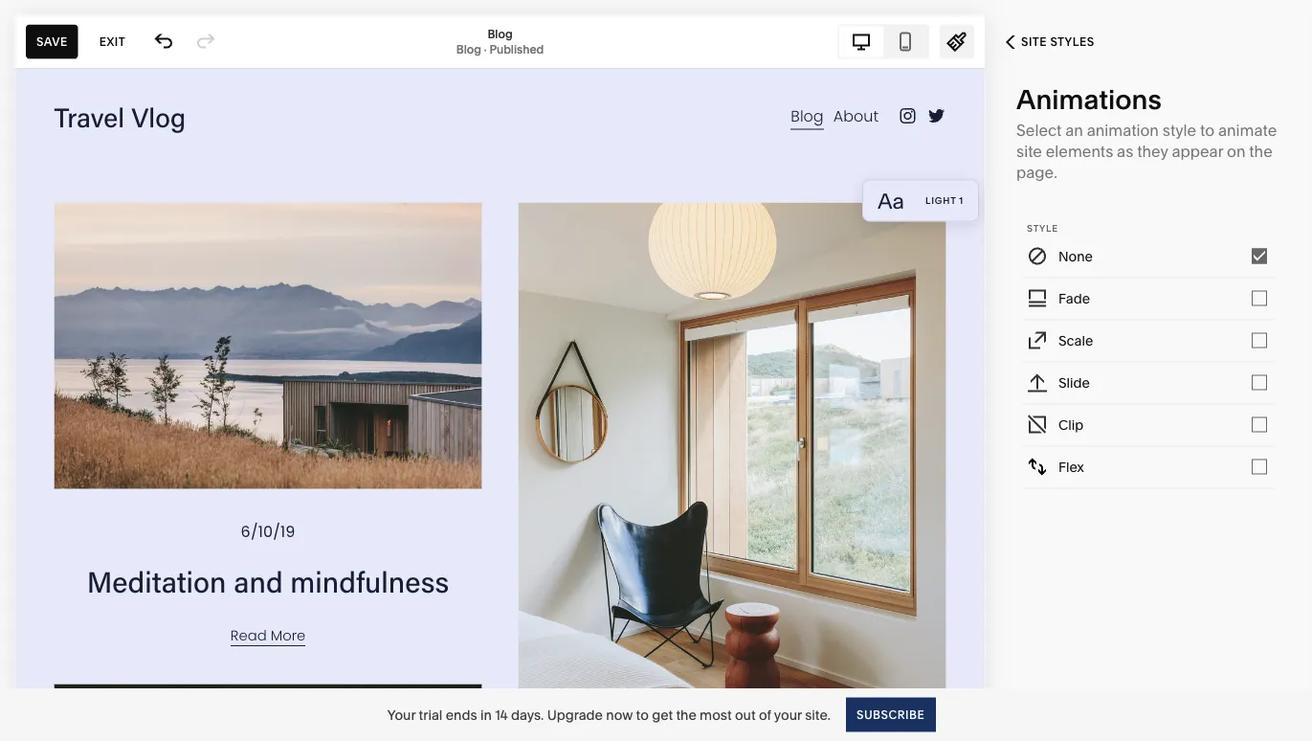 Task type: vqa. For each thing, say whether or not it's contained in the screenshot.
"Upgrade"
yes



Task type: describe. For each thing, give the bounding box(es) containing it.
your trial ends in 14 days. upgrade now to get the most out of your site.
[[388, 707, 831, 723]]

ends
[[446, 707, 477, 723]]

most
[[700, 707, 732, 723]]

days.
[[511, 707, 544, 723]]

scale
[[1059, 332, 1094, 349]]

an
[[1066, 121, 1084, 140]]

save
[[36, 34, 68, 48]]

clip
[[1059, 417, 1084, 433]]

animations select an animation style to animate site elements as they appear on the page.
[[1017, 83, 1278, 182]]

subscribe
[[857, 708, 925, 722]]

none
[[1059, 248, 1094, 264]]

as
[[1118, 142, 1134, 161]]

style
[[1163, 121, 1197, 140]]

0 horizontal spatial to
[[636, 707, 649, 723]]

style
[[1027, 223, 1059, 234]]

on
[[1228, 142, 1246, 161]]

subscribe button
[[847, 698, 936, 732]]

upgrade
[[547, 707, 603, 723]]

they
[[1138, 142, 1169, 161]]

site styles button
[[985, 21, 1116, 63]]

save button
[[26, 24, 78, 59]]

flex image
[[1027, 456, 1049, 477]]

fade image
[[1027, 288, 1049, 309]]



Task type: locate. For each thing, give the bounding box(es) containing it.
published
[[490, 42, 544, 56]]

to left get
[[636, 707, 649, 723]]

get
[[652, 707, 673, 723]]

scale image
[[1027, 330, 1049, 351]]

your
[[388, 707, 416, 723]]

0 vertical spatial the
[[1250, 142, 1273, 161]]

none image
[[1027, 246, 1049, 267]]

animation
[[1088, 121, 1160, 140]]

0 horizontal spatial the
[[676, 707, 697, 723]]

in
[[481, 707, 492, 723]]

site styles
[[1022, 35, 1095, 49]]

blog blog · published
[[457, 27, 544, 56]]

1 horizontal spatial blog
[[488, 27, 513, 41]]

select
[[1017, 121, 1062, 140]]

tab list
[[840, 26, 928, 57]]

your
[[775, 707, 802, 723]]

animations
[[1017, 83, 1162, 116]]

site
[[1022, 35, 1048, 49]]

appear
[[1173, 142, 1224, 161]]

now
[[606, 707, 633, 723]]

·
[[484, 42, 487, 56]]

trial
[[419, 707, 443, 723]]

fade
[[1059, 290, 1091, 306]]

1 horizontal spatial to
[[1201, 121, 1215, 140]]

out
[[735, 707, 756, 723]]

blog up published
[[488, 27, 513, 41]]

site.
[[806, 707, 831, 723]]

blog left ·
[[457, 42, 482, 56]]

clip image
[[1027, 414, 1049, 435]]

the right get
[[676, 707, 697, 723]]

flex
[[1059, 459, 1085, 475]]

animate
[[1219, 121, 1278, 140]]

the right on
[[1250, 142, 1273, 161]]

0 vertical spatial blog
[[488, 27, 513, 41]]

14
[[495, 707, 508, 723]]

slide
[[1059, 374, 1091, 391]]

exit button
[[89, 24, 136, 59]]

elements
[[1046, 142, 1114, 161]]

of
[[759, 707, 772, 723]]

to inside the animations select an animation style to animate site elements as they appear on the page.
[[1201, 121, 1215, 140]]

the
[[1250, 142, 1273, 161], [676, 707, 697, 723]]

the inside the animations select an animation style to animate site elements as they appear on the page.
[[1250, 142, 1273, 161]]

1 vertical spatial to
[[636, 707, 649, 723]]

1 vertical spatial blog
[[457, 42, 482, 56]]

slide image
[[1027, 372, 1049, 393]]

0 vertical spatial to
[[1201, 121, 1215, 140]]

1 horizontal spatial the
[[1250, 142, 1273, 161]]

to up 'appear'
[[1201, 121, 1215, 140]]

1 vertical spatial the
[[676, 707, 697, 723]]

blog
[[488, 27, 513, 41], [457, 42, 482, 56]]

to
[[1201, 121, 1215, 140], [636, 707, 649, 723]]

exit
[[99, 34, 126, 48]]

0 horizontal spatial blog
[[457, 42, 482, 56]]

styles
[[1051, 35, 1095, 49]]

page.
[[1017, 163, 1058, 182]]

site
[[1017, 142, 1043, 161]]



